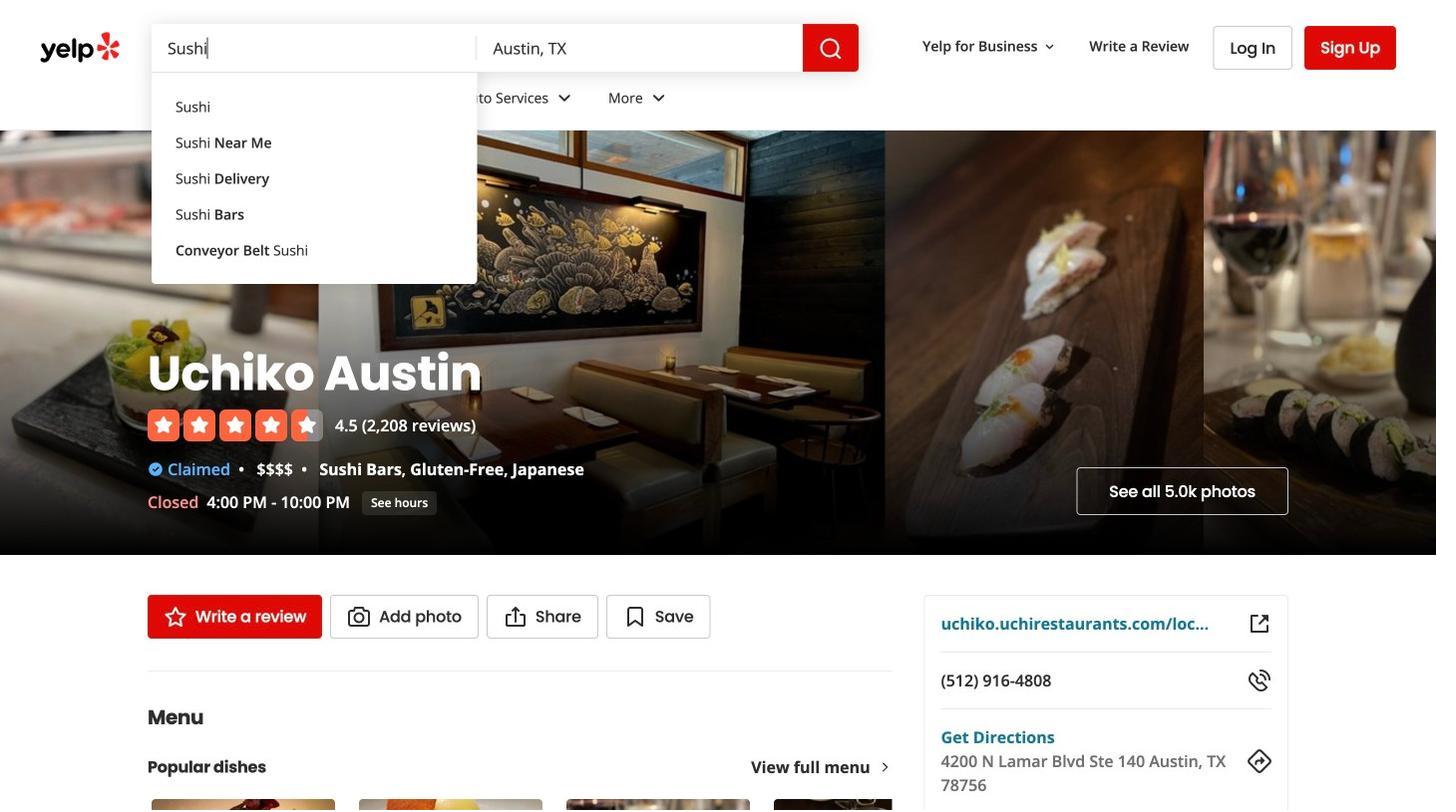 Task type: vqa. For each thing, say whether or not it's contained in the screenshot.
Home
no



Task type: locate. For each thing, give the bounding box(es) containing it.
24 phone v2 image
[[1248, 669, 1272, 693]]

16 chevron down v2 image
[[1042, 39, 1058, 55]]

photo of uchiko austin - austin, tx, us. jasmine cream image
[[0, 131, 319, 556]]

4.5 star rating image
[[148, 410, 323, 442]]

24 chevron down v2 image
[[553, 86, 577, 110]]

address, neighborhood, city, state or zip text field
[[477, 24, 803, 72]]

p 38 image
[[567, 800, 750, 811]]

  text field
[[152, 24, 477, 72]]

menu element
[[116, 671, 962, 811]]

14 chevron right outline image
[[878, 761, 892, 775]]

None field
[[152, 24, 477, 72], [477, 24, 803, 72], [152, 24, 477, 72]]

24 camera v2 image
[[347, 605, 371, 629]]

24 share v2 image
[[504, 605, 528, 629]]

photo of uchiko austin - austin, tx, us. dinning area at the front image
[[319, 131, 885, 556]]

sweet corn sorbet image
[[359, 800, 543, 811]]

24 save outline v2 image
[[623, 605, 647, 629]]

24 star v2 image
[[164, 605, 188, 629]]

None search field
[[152, 24, 859, 72]]

24 chevron down v2 image
[[647, 86, 671, 110]]

things to do, nail salons, plumbers text field
[[152, 24, 477, 72]]



Task type: describe. For each thing, give the bounding box(es) containing it.
24 external link v2 image
[[1248, 612, 1272, 636]]

jar jar duck image
[[774, 800, 958, 811]]

business categories element
[[152, 72, 1396, 130]]

photo of uchiko austin - austin, tx, us. shima aji nigiri image
[[885, 131, 1204, 556]]

photo of uchiko austin - austin, tx, us. p-38 hand roll image
[[1204, 131, 1436, 556]]

hama chili image
[[152, 800, 335, 811]]

none field address, neighborhood, city, state or zip
[[477, 24, 803, 72]]

16 claim filled v2 image
[[148, 462, 164, 478]]

search image
[[819, 37, 843, 61]]

24 directions v2 image
[[1248, 750, 1272, 774]]



